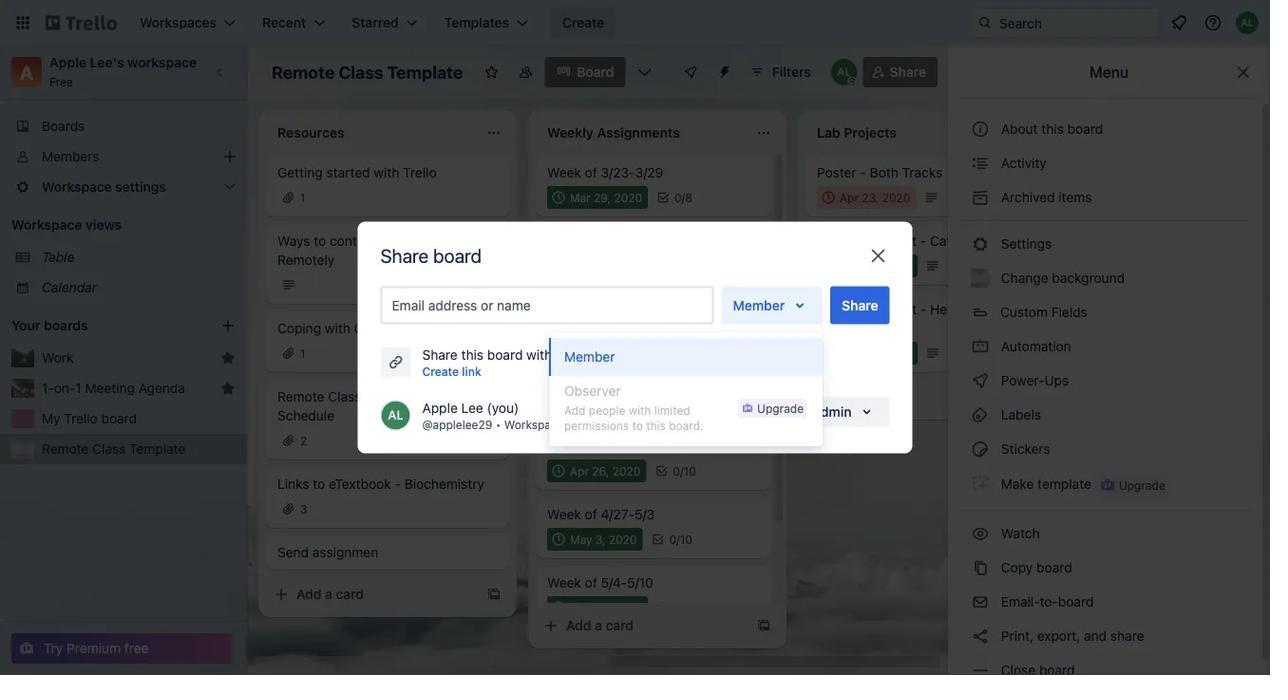 Task type: locate. For each thing, give the bounding box(es) containing it.
sm image left power-
[[971, 371, 990, 390]]

/ down week of 3/23-3/29 'link'
[[682, 191, 685, 204]]

2 0 / 7 from the top
[[671, 396, 688, 409]]

0 / 10
[[673, 465, 696, 478], [669, 533, 692, 546]]

1 vertical spatial may 14, 2020 checkbox
[[817, 342, 918, 365]]

1 week from the top
[[547, 165, 581, 180]]

card down assignmen
[[336, 587, 364, 602]]

member up member button
[[733, 297, 785, 313]]

a inside share this board with a link create link
[[556, 347, 563, 362]]

4 of from the top
[[585, 507, 597, 522]]

board inside share this board with a link create link
[[487, 347, 523, 362]]

board up to-
[[1037, 560, 1072, 576]]

apr for 4/20-
[[570, 465, 589, 478]]

1 starred icon image from the top
[[220, 351, 236, 366]]

0 horizontal spatial create from template… image
[[486, 587, 502, 602]]

- inside final lab report - hexokinase track
[[920, 302, 926, 317]]

0 left the 5
[[674, 601, 682, 615]]

biochemistry
[[404, 476, 484, 492]]

a down apr 12, 2020 checkbox
[[556, 347, 563, 362]]

sm image inside activity link
[[971, 154, 990, 173]]

sm image inside print, export, and share link
[[971, 627, 990, 646]]

ups
[[1044, 373, 1069, 389]]

0 horizontal spatial add a card
[[296, 587, 364, 602]]

2 vertical spatial to
[[313, 476, 325, 492]]

/ down week of 5/4-5/10 "link"
[[682, 601, 685, 615]]

5 sm image from the top
[[971, 559, 990, 578]]

1 vertical spatial 14,
[[865, 347, 881, 360]]

remote down my
[[42, 441, 89, 457]]

1 vertical spatial may 14, 2020
[[840, 347, 912, 360]]

Apr 23, 2020 checkbox
[[817, 186, 916, 209]]

2 week from the top
[[547, 370, 581, 386]]

Search field
[[993, 9, 1159, 37]]

upgrade down "stickers" "link"
[[1119, 479, 1165, 492]]

board.
[[669, 419, 704, 432]]

4 week from the top
[[547, 507, 581, 522]]

may up the admin dropdown button
[[840, 347, 862, 360]]

0 vertical spatial template
[[387, 62, 463, 82]]

member inside popup button
[[733, 297, 785, 313]]

0 horizontal spatial add a card button
[[266, 579, 479, 610]]

member inside button
[[564, 349, 615, 365]]

of inside 'link'
[[585, 165, 597, 180]]

remote class template inside board name text field
[[272, 62, 463, 82]]

power-ups
[[997, 373, 1073, 389]]

1 for coping
[[300, 347, 305, 360]]

a
[[20, 61, 33, 83]]

add a card button down final lab report - hexokinase track
[[806, 382, 1018, 412]]

boards
[[44, 318, 88, 333]]

starred icon image for work
[[220, 351, 236, 366]]

1 horizontal spatial upgrade
[[1119, 479, 1165, 492]]

a right admin
[[865, 389, 872, 405]]

sm image inside 'labels' link
[[971, 406, 990, 425]]

week inside "link"
[[547, 575, 581, 591]]

week down admin
[[547, 438, 581, 454]]

0 horizontal spatial 19
[[395, 321, 410, 336]]

plan
[[365, 389, 391, 405]]

1-
[[42, 380, 54, 396]]

1 horizontal spatial remote class template
[[272, 62, 463, 82]]

0 vertical spatial link
[[567, 347, 588, 362]]

2 vertical spatial add a card
[[566, 618, 634, 634]]

0 vertical spatial card
[[875, 389, 903, 405]]

class for remote class plan and revised schedule link
[[328, 389, 361, 405]]

1 0 / 7 from the top
[[671, 328, 688, 341]]

sm image left archived
[[971, 188, 990, 207]]

card for week of 4/20-26
[[606, 618, 634, 634]]

share
[[1110, 628, 1144, 644]]

19 inside week of 4/13-19 link
[[633, 370, 648, 386]]

may 14, 2020
[[840, 259, 912, 273], [840, 347, 912, 360]]

5 sm image from the top
[[971, 440, 990, 459]]

of inside "link"
[[585, 575, 597, 591]]

with inside observer add people with limited permissions to this board.
[[629, 404, 651, 417]]

change background
[[997, 270, 1125, 286]]

template down my trello board link
[[129, 441, 186, 457]]

0 horizontal spatial apple
[[49, 55, 87, 70]]

1 lab from the top
[[849, 233, 872, 249]]

1 vertical spatial to
[[632, 419, 643, 432]]

0 vertical spatial 1
[[300, 191, 305, 204]]

2020 for -
[[884, 347, 912, 360]]

stickers link
[[959, 434, 1251, 465]]

sm image inside watch link
[[971, 524, 990, 543]]

week for week of 4/27-5/3
[[547, 507, 581, 522]]

week of 3/23-3/29 link
[[547, 163, 760, 182]]

0 vertical spatial track
[[987, 233, 1021, 249]]

try premium free
[[44, 641, 149, 656]]

- left 'hexokinase' on the right
[[920, 302, 926, 317]]

2020 right 10,
[[614, 601, 642, 615]]

week of 4/27-5/3
[[547, 507, 655, 522]]

may inside checkbox
[[570, 533, 592, 546]]

link down apr 12, 2020 checkbox
[[567, 347, 588, 362]]

about this board
[[1001, 121, 1103, 137]]

sm image inside settings link
[[971, 235, 990, 254]]

4/20-
[[601, 438, 635, 454]]

workspace
[[11, 217, 82, 233], [504, 418, 564, 432]]

- for hexokinase
[[920, 302, 926, 317]]

2 starred icon image from the top
[[220, 381, 236, 396]]

copy
[[1001, 560, 1033, 576]]

May 14, 2020 checkbox
[[817, 255, 918, 277], [817, 342, 918, 365]]

week of 4/20-26
[[547, 438, 652, 454]]

1 vertical spatial final
[[817, 302, 846, 317]]

remote inside remote class plan and revised schedule
[[277, 389, 324, 405]]

add a card down final lab report - hexokinase track
[[836, 389, 903, 405]]

0 horizontal spatial workspace
[[11, 217, 82, 233]]

2020 right 23,
[[882, 191, 910, 204]]

sm image for power-ups
[[971, 371, 990, 390]]

power ups image
[[683, 65, 698, 80]]

- right "etextbook"
[[395, 476, 401, 492]]

1 final from the top
[[817, 233, 846, 249]]

apr left 23,
[[840, 191, 859, 204]]

1 horizontal spatial workspace
[[504, 418, 564, 432]]

with right the started
[[374, 165, 399, 180]]

3 of from the top
[[585, 438, 597, 454]]

Board name text field
[[262, 57, 472, 87]]

apple inside apple lee (you) @applelee29 • workspace admin
[[422, 400, 458, 416]]

a
[[556, 347, 563, 362], [865, 389, 872, 405], [325, 587, 332, 602], [595, 618, 602, 634]]

0 vertical spatial 10
[[684, 465, 696, 478]]

copy board link
[[959, 553, 1251, 583]]

/ for week of 4/27-5/3
[[676, 533, 680, 546]]

may 14, 2020 down final lab report - catalase track
[[840, 259, 912, 273]]

1 sm image from the top
[[971, 154, 990, 173]]

6 sm image from the top
[[971, 593, 990, 612]]

0 vertical spatial final
[[817, 233, 846, 249]]

5/4-
[[601, 575, 627, 591]]

1 vertical spatial remote
[[277, 389, 324, 405]]

0 vertical spatial 7
[[682, 328, 688, 341]]

0 horizontal spatial member
[[564, 349, 615, 365]]

lab
[[849, 233, 872, 249], [849, 302, 872, 317]]

with down email address or name text field
[[526, 347, 552, 362]]

week of 4/13-19
[[547, 370, 648, 386]]

2 final from the top
[[817, 302, 846, 317]]

add a card down 10,
[[566, 618, 634, 634]]

19 inside coping with covid-19 link
[[395, 321, 410, 336]]

week up apr 19, 2020 checkbox
[[547, 370, 581, 386]]

poster - both tracks
[[817, 165, 942, 180]]

create up the revised
[[422, 365, 459, 379]]

1 horizontal spatial member
[[733, 297, 785, 313]]

track up admin
[[817, 321, 851, 336]]

customize views image
[[635, 63, 654, 82]]

workspace
[[127, 55, 197, 70]]

0 vertical spatial starred icon image
[[220, 351, 236, 366]]

0 horizontal spatial create
[[422, 365, 459, 379]]

to right links
[[313, 476, 325, 492]]

1 vertical spatial template
[[129, 441, 186, 457]]

sm image for activity
[[971, 154, 990, 173]]

sm image inside email-to-board link
[[971, 593, 990, 612]]

search image
[[977, 15, 993, 30]]

2 lab from the top
[[849, 302, 872, 317]]

limited
[[654, 404, 690, 417]]

upgrade
[[757, 402, 804, 415], [1119, 479, 1165, 492]]

this inside observer add people with limited permissions to this board.
[[646, 419, 666, 432]]

lee
[[461, 400, 483, 416]]

0 vertical spatial class
[[339, 62, 383, 82]]

1 horizontal spatial trello
[[403, 165, 437, 180]]

final for final lab report - hexokinase track
[[817, 302, 846, 317]]

member for member button
[[564, 349, 615, 365]]

0 horizontal spatial track
[[817, 321, 851, 336]]

-
[[860, 165, 866, 180], [920, 233, 926, 249], [920, 302, 926, 317], [395, 476, 401, 492]]

0 vertical spatial member
[[733, 297, 785, 313]]

sm image inside power-ups link
[[971, 371, 990, 390]]

upgrade left admin
[[757, 402, 804, 415]]

0 for 19
[[671, 396, 678, 409]]

0 / 10 for 5/3
[[669, 533, 692, 546]]

of up mar 29, 2020 checkbox
[[585, 165, 597, 180]]

and left 'share'
[[1084, 628, 1107, 644]]

- left both
[[860, 165, 866, 180]]

board inside button
[[1067, 121, 1103, 137]]

0 horizontal spatial template
[[129, 441, 186, 457]]

1 down the "getting"
[[300, 191, 305, 204]]

primary element
[[0, 0, 1270, 46]]

1-on-1 meeting agenda
[[42, 380, 185, 396]]

1 may 14, 2020 checkbox from the top
[[817, 255, 918, 277]]

7
[[682, 328, 688, 341], [682, 396, 688, 409]]

sm image inside "stickers" "link"
[[971, 440, 990, 459]]

report down apr 23, 2020 at the top
[[875, 233, 917, 249]]

custom fields button
[[959, 297, 1251, 328]]

track up change
[[987, 233, 1021, 249]]

report for hexokinase
[[875, 302, 917, 317]]

starred icon image
[[220, 351, 236, 366], [220, 381, 236, 396]]

0 horizontal spatial apple lee (applelee29) image
[[380, 400, 411, 431]]

1 vertical spatial lab
[[849, 302, 872, 317]]

background
[[1052, 270, 1125, 286]]

2 sm image from the top
[[971, 406, 990, 425]]

2020 inside checkbox
[[614, 191, 642, 204]]

1 vertical spatial create
[[422, 365, 459, 379]]

0 notifications image
[[1167, 11, 1190, 34]]

change
[[1001, 270, 1048, 286]]

26
[[635, 438, 652, 454]]

/ up week of 4/13-19 link
[[678, 328, 682, 341]]

0 horizontal spatial this
[[461, 347, 484, 362]]

add a card button down the 5/10
[[536, 611, 749, 641]]

0 horizontal spatial upgrade
[[757, 402, 804, 415]]

sm image for email-to-board
[[971, 593, 990, 612]]

2 vertical spatial 1
[[75, 380, 81, 396]]

0 vertical spatial 0 / 10
[[673, 465, 696, 478]]

lab down close image
[[849, 302, 872, 317]]

to inside the ways to contact dr. theisen remotely
[[314, 233, 326, 249]]

started
[[326, 165, 370, 180]]

4 sm image from the top
[[971, 371, 990, 390]]

0 / 7 up week of 4/13-19 link
[[671, 328, 688, 341]]

sm image for make template
[[971, 474, 990, 493]]

card for links to etextbook - biochemistry
[[336, 587, 364, 602]]

2020 inside option
[[882, 191, 910, 204]]

upgrade button down "stickers" "link"
[[1096, 474, 1169, 497]]

2 vertical spatial card
[[606, 618, 634, 634]]

/ for week of 3/23-3/29
[[682, 191, 685, 204]]

sm image left settings
[[971, 235, 990, 254]]

1 horizontal spatial link
[[567, 347, 588, 362]]

and inside remote class plan and revised schedule
[[395, 389, 418, 405]]

1 vertical spatial starred icon image
[[220, 381, 236, 396]]

0 up board.
[[671, 396, 678, 409]]

with left limited
[[629, 404, 651, 417]]

1 of from the top
[[585, 165, 597, 180]]

0 vertical spatial upgrade button
[[738, 399, 807, 418]]

add a card button for links to etextbook - biochemistry
[[266, 579, 479, 610]]

5 week from the top
[[547, 575, 581, 591]]

apr inside option
[[840, 191, 859, 204]]

0 / 7 up board.
[[671, 396, 688, 409]]

links to etextbook - biochemistry link
[[277, 475, 498, 494]]

observer add people with limited permissions to this board.
[[564, 383, 704, 432]]

final inside final lab report - hexokinase track
[[817, 302, 846, 317]]

apple lee (applelee29) image
[[1236, 11, 1259, 34]]

workspace navigation collapse icon image
[[207, 59, 234, 85]]

template
[[1038, 476, 1091, 492]]

workspace visible image
[[518, 65, 533, 80]]

of up apr 19, 2020 checkbox
[[585, 370, 597, 386]]

apple inside apple lee's workspace free
[[49, 55, 87, 70]]

sm image for copy board
[[971, 559, 990, 578]]

a down send assignmen
[[325, 587, 332, 602]]

to up remotely
[[314, 233, 326, 249]]

1 for getting
[[300, 191, 305, 204]]

sm image inside "archived items" link
[[971, 188, 990, 207]]

trello up theisen
[[403, 165, 437, 180]]

week up mar
[[547, 165, 581, 180]]

close image
[[867, 245, 890, 267]]

your boards
[[11, 318, 88, 333]]

upgrade for the rightmost upgrade button
[[1119, 479, 1165, 492]]

/ down week of 4/20-26 link
[[680, 465, 684, 478]]

2020 for 3/29
[[614, 191, 642, 204]]

1 vertical spatial member
[[564, 349, 615, 365]]

board up activity link
[[1067, 121, 1103, 137]]

2020 for 19
[[611, 396, 639, 409]]

ways to contact dr. theisen remotely link
[[277, 232, 498, 270]]

2 7 from the top
[[682, 396, 688, 409]]

admin
[[567, 418, 600, 432]]

0 vertical spatial to
[[314, 233, 326, 249]]

10 down week of 4/20-26 link
[[684, 465, 696, 478]]

week up may 10, 2020 checkbox
[[547, 575, 581, 591]]

0 vertical spatial 0 / 7
[[671, 328, 688, 341]]

group
[[549, 332, 823, 446]]

0 vertical spatial add a card button
[[806, 382, 1018, 412]]

May 10, 2020 checkbox
[[547, 597, 648, 619]]

1 vertical spatial add a card button
[[266, 579, 479, 610]]

may
[[840, 259, 862, 273], [840, 347, 862, 360], [570, 533, 592, 546], [570, 601, 592, 615]]

lab for final lab report - hexokinase track
[[849, 302, 872, 317]]

board up (you)
[[487, 347, 523, 362]]

0 vertical spatial may 14, 2020 checkbox
[[817, 255, 918, 277]]

0 vertical spatial 19
[[395, 321, 410, 336]]

fields
[[1051, 304, 1087, 320]]

1 horizontal spatial apple
[[422, 400, 458, 416]]

and right plan
[[395, 389, 418, 405]]

0 vertical spatial create
[[562, 15, 604, 30]]

0 vertical spatial apple
[[49, 55, 87, 70]]

3 sm image from the top
[[971, 474, 990, 493]]

5 of from the top
[[585, 575, 597, 591]]

may left 10,
[[570, 601, 592, 615]]

1 right 1-
[[75, 380, 81, 396]]

19 for 4/13-
[[633, 370, 648, 386]]

2020 right 26,
[[612, 465, 641, 478]]

apr left '19,' at bottom
[[570, 396, 589, 409]]

0 / 10 down week of 4/20-26 link
[[673, 465, 696, 478]]

sm image for archived items
[[971, 188, 990, 207]]

to inside links to etextbook - biochemistry link
[[313, 476, 325, 492]]

3/23-
[[601, 165, 635, 180]]

0 vertical spatial add a card
[[836, 389, 903, 405]]

board
[[1067, 121, 1103, 137], [433, 245, 482, 267], [487, 347, 523, 362], [101, 411, 137, 427], [1037, 560, 1072, 576], [1058, 594, 1094, 610]]

0 vertical spatial remote class template
[[272, 62, 463, 82]]

card
[[875, 389, 903, 405], [336, 587, 364, 602], [606, 618, 634, 634]]

apple lee (applelee29) image right 'filters'
[[831, 59, 857, 85]]

1 report from the top
[[875, 233, 917, 249]]

try
[[44, 641, 63, 656]]

assignmen
[[312, 545, 378, 560]]

make
[[1001, 476, 1034, 492]]

to inside observer add people with limited permissions to this board.
[[632, 419, 643, 432]]

of down permissions
[[585, 438, 597, 454]]

0 vertical spatial report
[[875, 233, 917, 249]]

upgrade inside group
[[757, 402, 804, 415]]

workspace views
[[11, 217, 122, 233]]

week inside 'link'
[[547, 165, 581, 180]]

remote for the remote class template link
[[42, 441, 89, 457]]

1 vertical spatial upgrade button
[[1096, 474, 1169, 497]]

poster
[[817, 165, 856, 180]]

and
[[395, 389, 418, 405], [1084, 628, 1107, 644]]

class for the remote class template link
[[92, 441, 126, 457]]

3 sm image from the top
[[971, 337, 990, 356]]

your boards with 4 items element
[[11, 314, 192, 337]]

may 14, 2020 down final lab report - hexokinase track
[[840, 347, 912, 360]]

2 vertical spatial remote
[[42, 441, 89, 457]]

1 horizontal spatial add a card button
[[536, 611, 749, 641]]

sm image inside "copy board" link
[[971, 559, 990, 578]]

custom fields
[[1000, 304, 1087, 320]]

2 horizontal spatial add a card button
[[806, 382, 1018, 412]]

link up lee
[[462, 365, 481, 379]]

1 vertical spatial create from template… image
[[756, 618, 771, 634]]

1 horizontal spatial track
[[987, 233, 1021, 249]]

2020 down final lab report - hexokinase track
[[884, 347, 912, 360]]

1 vertical spatial and
[[1084, 628, 1107, 644]]

of up the may 3, 2020 checkbox
[[585, 507, 597, 522]]

4/13-
[[601, 370, 633, 386]]

sm image left print, at the bottom of page
[[971, 627, 990, 646]]

power-
[[1001, 373, 1044, 389]]

1
[[300, 191, 305, 204], [300, 347, 305, 360], [75, 380, 81, 396]]

sm image
[[971, 154, 990, 173], [971, 406, 990, 425], [971, 474, 990, 493], [971, 524, 990, 543], [971, 559, 990, 578], [971, 593, 990, 612], [971, 661, 990, 675]]

create
[[562, 15, 604, 30], [422, 365, 459, 379]]

0 vertical spatial may 14, 2020
[[840, 259, 912, 273]]

items
[[1059, 190, 1092, 205]]

final
[[817, 233, 846, 249], [817, 302, 846, 317]]

0 vertical spatial upgrade
[[757, 402, 804, 415]]

report inside final lab report - hexokinase track
[[875, 302, 917, 317]]

1 vertical spatial card
[[336, 587, 364, 602]]

1 vertical spatial 19
[[633, 370, 648, 386]]

0 horizontal spatial link
[[462, 365, 481, 379]]

add board image
[[220, 318, 236, 333]]

member up week of 4/13-19
[[564, 349, 615, 365]]

/ down week of 4/27-5/3 link
[[676, 533, 680, 546]]

0 vertical spatial this
[[1041, 121, 1064, 137]]

1 vertical spatial this
[[461, 347, 484, 362]]

/ up board.
[[678, 396, 682, 409]]

track inside final lab report - hexokinase track
[[817, 321, 851, 336]]

create link button
[[422, 362, 481, 381]]

card down 'may 10, 2020'
[[606, 618, 634, 634]]

1 vertical spatial 10
[[680, 533, 692, 546]]

1 7 from the top
[[682, 328, 688, 341]]

final lab report - hexokinase track
[[817, 302, 1000, 336]]

2 vertical spatial class
[[92, 441, 126, 457]]

0 vertical spatial workspace
[[11, 217, 82, 233]]

add a card
[[836, 389, 903, 405], [296, 587, 364, 602], [566, 618, 634, 634]]

create inside create button
[[562, 15, 604, 30]]

apple lee (applelee29) image
[[831, 59, 857, 85], [380, 400, 411, 431]]

7 up week of 4/13-19 link
[[682, 328, 688, 341]]

this up the revised
[[461, 347, 484, 362]]

1 vertical spatial add a card
[[296, 587, 364, 602]]

board link
[[545, 57, 626, 87]]

1 horizontal spatial add a card
[[566, 618, 634, 634]]

6 sm image from the top
[[971, 627, 990, 646]]

0 vertical spatial apple lee (applelee29) image
[[831, 59, 857, 85]]

share this board with a link create link
[[422, 347, 588, 379]]

14, down final lab report - catalase track
[[865, 259, 881, 273]]

may left 3,
[[570, 533, 592, 546]]

0 vertical spatial and
[[395, 389, 418, 405]]

this inside button
[[1041, 121, 1064, 137]]

to up 26
[[632, 419, 643, 432]]

0 horizontal spatial trello
[[64, 411, 98, 427]]

0 vertical spatial remote
[[272, 62, 335, 82]]

23,
[[862, 191, 879, 204]]

2020
[[614, 191, 642, 204], [882, 191, 910, 204], [884, 259, 912, 273], [611, 328, 639, 341], [884, 347, 912, 360], [611, 396, 639, 409], [612, 465, 641, 478], [609, 533, 637, 546], [614, 601, 642, 615]]

2020 right 29,
[[614, 191, 642, 204]]

this up week of 4/20-26 link
[[646, 419, 666, 432]]

1 sm image from the top
[[971, 188, 990, 207]]

2 of from the top
[[585, 370, 597, 386]]

8
[[685, 191, 692, 204]]

1 horizontal spatial this
[[646, 419, 666, 432]]

5
[[685, 601, 692, 615]]

upgrade button
[[738, 399, 807, 418], [1096, 474, 1169, 497]]

create up board link at the top left of page
[[562, 15, 604, 30]]

1 horizontal spatial and
[[1084, 628, 1107, 644]]

2020 inside checkbox
[[609, 533, 637, 546]]

class inside remote class plan and revised schedule
[[328, 389, 361, 405]]

1 vertical spatial share button
[[830, 286, 890, 324]]

board up print, export, and share
[[1058, 594, 1094, 610]]

0 vertical spatial create from template… image
[[486, 587, 502, 602]]

2020 for 5/10
[[614, 601, 642, 615]]

1 down coping at the left top of page
[[300, 347, 305, 360]]

0 horizontal spatial and
[[395, 389, 418, 405]]

remote up schedule
[[277, 389, 324, 405]]

share
[[890, 64, 926, 80], [380, 245, 429, 267], [842, 297, 878, 313], [422, 347, 458, 362]]

0 down week of 4/20-26 link
[[673, 465, 680, 478]]

sm image
[[971, 188, 990, 207], [971, 235, 990, 254], [971, 337, 990, 356], [971, 371, 990, 390], [971, 440, 990, 459], [971, 627, 990, 646]]

track for final lab report - hexokinase track
[[817, 321, 851, 336]]

0 vertical spatial lab
[[849, 233, 872, 249]]

workspace up table
[[11, 217, 82, 233]]

2 may 14, 2020 checkbox from the top
[[817, 342, 918, 365]]

board down 1-on-1 meeting agenda
[[101, 411, 137, 427]]

card right admin
[[875, 389, 903, 405]]

1 horizontal spatial create from template… image
[[756, 618, 771, 634]]

2 horizontal spatial this
[[1041, 121, 1064, 137]]

apr left 12,
[[570, 328, 589, 341]]

this inside share this board with a link create link
[[461, 347, 484, 362]]

4 sm image from the top
[[971, 524, 990, 543]]

1 horizontal spatial apple lee (applelee29) image
[[831, 59, 857, 85]]

- left catalase
[[920, 233, 926, 249]]

/ for week of 4/13-19
[[678, 396, 682, 409]]

1 vertical spatial class
[[328, 389, 361, 405]]

may 14, 2020 checkbox for final lab report - catalase track
[[817, 255, 918, 277]]

sm image for print, export, and share
[[971, 627, 990, 646]]

apple up @applelee29
[[422, 400, 458, 416]]

10 for 26
[[684, 465, 696, 478]]

of left 5/4-
[[585, 575, 597, 591]]

/
[[682, 191, 685, 204], [678, 328, 682, 341], [678, 396, 682, 409], [680, 465, 684, 478], [676, 533, 680, 546], [682, 601, 685, 615]]

1 horizontal spatial create
[[562, 15, 604, 30]]

sm image inside automation link
[[971, 337, 990, 356]]

1 vertical spatial 7
[[682, 396, 688, 409]]

lab inside final lab report - hexokinase track
[[849, 302, 872, 317]]

apple for lee
[[422, 400, 458, 416]]

2 sm image from the top
[[971, 235, 990, 254]]

sm image for settings
[[971, 235, 990, 254]]

create from template… image
[[486, 587, 502, 602], [756, 618, 771, 634]]

report down close image
[[875, 302, 917, 317]]

1 horizontal spatial card
[[606, 618, 634, 634]]

2 report from the top
[[875, 302, 917, 317]]

remote right workspace navigation collapse icon
[[272, 62, 335, 82]]

coping
[[277, 321, 321, 336]]

1 vertical spatial track
[[817, 321, 851, 336]]

week for week of 5/4-5/10
[[547, 575, 581, 591]]

3 week from the top
[[547, 438, 581, 454]]

of for 4/13-
[[585, 370, 597, 386]]

apr for 4/13-
[[570, 396, 589, 409]]



Task type: vqa. For each thing, say whether or not it's contained in the screenshot.


Task type: describe. For each thing, give the bounding box(es) containing it.
1 may 14, 2020 from the top
[[840, 259, 912, 273]]

schedule
[[277, 408, 334, 424]]

members
[[42, 149, 99, 164]]

0 for 5/3
[[669, 533, 676, 546]]

power-ups link
[[959, 366, 1251, 396]]

premium
[[67, 641, 121, 656]]

free
[[124, 641, 149, 656]]

1 inside button
[[75, 380, 81, 396]]

open information menu image
[[1204, 13, 1223, 32]]

to for ways to contact dr. theisen remotely
[[314, 233, 326, 249]]

sm image for labels
[[971, 406, 990, 425]]

0 / 7 for apr 19, 2020
[[671, 396, 688, 409]]

poster - both tracks link
[[817, 163, 1037, 182]]

lab for final lab report - catalase track
[[849, 233, 872, 249]]

/ for week of 5/4-5/10
[[682, 601, 685, 615]]

remote class plan and revised schedule
[[277, 389, 469, 424]]

Apr 26, 2020 checkbox
[[547, 460, 646, 483]]

starred icon image for 1-on-1 meeting agenda
[[220, 381, 236, 396]]

1 vertical spatial apple lee (applelee29) image
[[380, 400, 411, 431]]

1-on-1 meeting agenda button
[[42, 379, 213, 398]]

0 vertical spatial share button
[[863, 57, 938, 87]]

getting started with trello link
[[277, 163, 498, 182]]

final for final lab report - catalase track
[[817, 233, 846, 249]]

29,
[[594, 191, 611, 204]]

5/10
[[627, 575, 653, 591]]

group containing member
[[549, 332, 823, 446]]

create from template… image for week of 4/20-26
[[756, 618, 771, 634]]

email-
[[1001, 594, 1040, 610]]

week of 4/13-19 link
[[547, 369, 760, 388]]

final lab report - catalase track
[[817, 233, 1021, 249]]

archived items link
[[959, 182, 1251, 213]]

free
[[49, 75, 73, 88]]

ways
[[277, 233, 310, 249]]

a link
[[11, 57, 42, 87]]

may 10, 2020
[[570, 601, 642, 615]]

2
[[300, 434, 307, 447]]

catalase
[[930, 233, 983, 249]]

week for week of 4/20-26
[[547, 438, 581, 454]]

tracks
[[902, 165, 942, 180]]

settings link
[[959, 229, 1251, 259]]

member for member popup button at the top
[[733, 297, 785, 313]]

class inside board name text field
[[339, 62, 383, 82]]

share inside share this board with a link create link
[[422, 347, 458, 362]]

filters button
[[744, 57, 817, 87]]

template inside board name text field
[[387, 62, 463, 82]]

week for week of 4/13-19
[[547, 370, 581, 386]]

remote inside board name text field
[[272, 62, 335, 82]]

may 14, 2020 checkbox for final lab report - hexokinase track
[[817, 342, 918, 365]]

final lab report - catalase track link
[[817, 232, 1037, 251]]

boards
[[42, 118, 85, 134]]

activity
[[997, 155, 1047, 171]]

0 for 3/29
[[674, 191, 682, 204]]

contact
[[330, 233, 376, 249]]

member button
[[549, 338, 823, 376]]

send
[[277, 545, 309, 560]]

of for 4/20-
[[585, 438, 597, 454]]

3/29
[[635, 165, 663, 180]]

copy board
[[997, 560, 1072, 576]]

May 3, 2020 checkbox
[[547, 528, 643, 551]]

board
[[577, 64, 614, 80]]

1 vertical spatial trello
[[64, 411, 98, 427]]

labels
[[997, 407, 1041, 423]]

activity link
[[959, 148, 1251, 179]]

add a card for links to etextbook - biochemistry
[[296, 587, 364, 602]]

about this board button
[[959, 114, 1251, 144]]

0 horizontal spatial upgrade button
[[738, 399, 807, 418]]

3,
[[595, 533, 606, 546]]

apple for lee's
[[49, 55, 87, 70]]

people
[[589, 404, 625, 417]]

12,
[[592, 328, 608, 341]]

may left close image
[[840, 259, 862, 273]]

1 14, from the top
[[865, 259, 881, 273]]

your
[[11, 318, 40, 333]]

week of 3/23-3/29
[[547, 165, 663, 180]]

- for catalase
[[920, 233, 926, 249]]

/ for week of 4/20-26
[[680, 465, 684, 478]]

2 horizontal spatial add a card
[[836, 389, 903, 405]]

board for email-to-board
[[1058, 594, 1094, 610]]

2 14, from the top
[[865, 347, 881, 360]]

2020 for tracks
[[882, 191, 910, 204]]

remotely
[[277, 252, 335, 268]]

a down 10,
[[595, 618, 602, 634]]

2020 down final lab report - catalase track
[[884, 259, 912, 273]]

create inside share this board with a link create link
[[422, 365, 459, 379]]

dr.
[[380, 233, 397, 249]]

may for week of 5/4-5/10
[[570, 601, 592, 615]]

Apr 19, 2020 checkbox
[[547, 391, 645, 414]]

may for week of 4/27-5/3
[[570, 533, 592, 546]]

- for biochemistry
[[395, 476, 401, 492]]

week for week of 3/23-3/29
[[547, 165, 581, 180]]

automation
[[997, 339, 1071, 354]]

•
[[496, 418, 501, 432]]

2020 for 26
[[612, 465, 641, 478]]

menu
[[1089, 63, 1129, 81]]

Email address or name text field
[[392, 292, 710, 319]]

this for about
[[1041, 121, 1064, 137]]

may 3, 2020
[[570, 533, 637, 546]]

0 for 5/10
[[674, 601, 682, 615]]

1 horizontal spatial upgrade button
[[1096, 474, 1169, 497]]

add a card button for week of 4/20-26
[[536, 611, 749, 641]]

week of 4/20-26 link
[[547, 437, 760, 456]]

apr 19, 2020
[[570, 396, 639, 409]]

both
[[870, 165, 899, 180]]

report for catalase
[[875, 233, 917, 249]]

may for final lab report - hexokinase track
[[840, 347, 862, 360]]

my trello board link
[[42, 409, 236, 428]]

board for my trello board
[[101, 411, 137, 427]]

views
[[86, 217, 122, 233]]

to-
[[1040, 594, 1058, 610]]

permissions
[[564, 419, 629, 432]]

archived items
[[997, 190, 1092, 205]]

sm image for watch
[[971, 524, 990, 543]]

5/3
[[635, 507, 655, 522]]

0 for 26
[[673, 465, 680, 478]]

mar
[[570, 191, 591, 204]]

sm image for automation
[[971, 337, 990, 356]]

links to etextbook - biochemistry
[[277, 476, 484, 492]]

Apr 12, 2020 checkbox
[[547, 323, 645, 346]]

workspace inside apple lee (you) @applelee29 • workspace admin
[[504, 418, 564, 432]]

to for links to etextbook - biochemistry
[[313, 476, 325, 492]]

2020 right 12,
[[611, 328, 639, 341]]

0 / 10 for 26
[[673, 465, 696, 478]]

7 for apr 12, 2020
[[682, 328, 688, 341]]

board for about this board
[[1067, 121, 1103, 137]]

sm image for stickers
[[971, 440, 990, 459]]

2020 for 5/3
[[609, 533, 637, 546]]

mar 29, 2020
[[570, 191, 642, 204]]

getting started with trello
[[277, 165, 437, 180]]

2 horizontal spatial card
[[875, 389, 903, 405]]

board right the dr.
[[433, 245, 482, 267]]

admin
[[812, 404, 852, 419]]

table
[[42, 249, 75, 265]]

track for final lab report - catalase track
[[987, 233, 1021, 249]]

board for share this board with a link create link
[[487, 347, 523, 362]]

0 vertical spatial trello
[[403, 165, 437, 180]]

apr for both
[[840, 191, 859, 204]]

apr 26, 2020
[[570, 465, 641, 478]]

revised
[[421, 389, 469, 405]]

settings
[[997, 236, 1052, 252]]

this for share
[[461, 347, 484, 362]]

my
[[42, 411, 60, 427]]

of for 4/27-
[[585, 507, 597, 522]]

with inside share this board with a link create link
[[526, 347, 552, 362]]

upgrade for left upgrade button
[[757, 402, 804, 415]]

getting
[[277, 165, 323, 180]]

Mar 29, 2020 checkbox
[[547, 186, 648, 209]]

week of 4/27-5/3 link
[[547, 505, 760, 524]]

add a card for week of 4/20-26
[[566, 618, 634, 634]]

add inside observer add people with limited permissions to this board.
[[564, 404, 586, 417]]

star or unstar board image
[[484, 65, 499, 80]]

apple lee (you) @applelee29 • workspace admin
[[422, 400, 600, 432]]

10 for 5/3
[[680, 533, 692, 546]]

table link
[[42, 248, 236, 267]]

2 may 14, 2020 from the top
[[840, 347, 912, 360]]

of for 3/23-
[[585, 165, 597, 180]]

apr 12, 2020
[[570, 328, 639, 341]]

19 for covid-
[[395, 321, 410, 336]]

coping with covid-19
[[277, 321, 410, 336]]

remote for remote class plan and revised schedule link
[[277, 389, 324, 405]]

automation link
[[959, 332, 1251, 362]]

create from template… image for links to etextbook - biochemistry
[[486, 587, 502, 602]]

week of 5/4-5/10 link
[[547, 574, 760, 593]]

and inside print, export, and share link
[[1084, 628, 1107, 644]]

0 up week of 4/13-19 link
[[671, 328, 678, 341]]

coping with covid-19 link
[[277, 319, 498, 338]]

try premium free button
[[11, 634, 232, 664]]

observer
[[564, 383, 621, 399]]

stickers
[[997, 441, 1050, 457]]

filters
[[772, 64, 811, 80]]

7 for apr 19, 2020
[[682, 396, 688, 409]]

work button
[[42, 349, 213, 368]]

0 horizontal spatial remote class template
[[42, 441, 186, 457]]

0 / 7 for apr 12, 2020
[[671, 328, 688, 341]]

with left covid-
[[325, 321, 350, 336]]

of for 5/4-
[[585, 575, 597, 591]]

on-
[[54, 380, 75, 396]]

7 sm image from the top
[[971, 661, 990, 675]]



